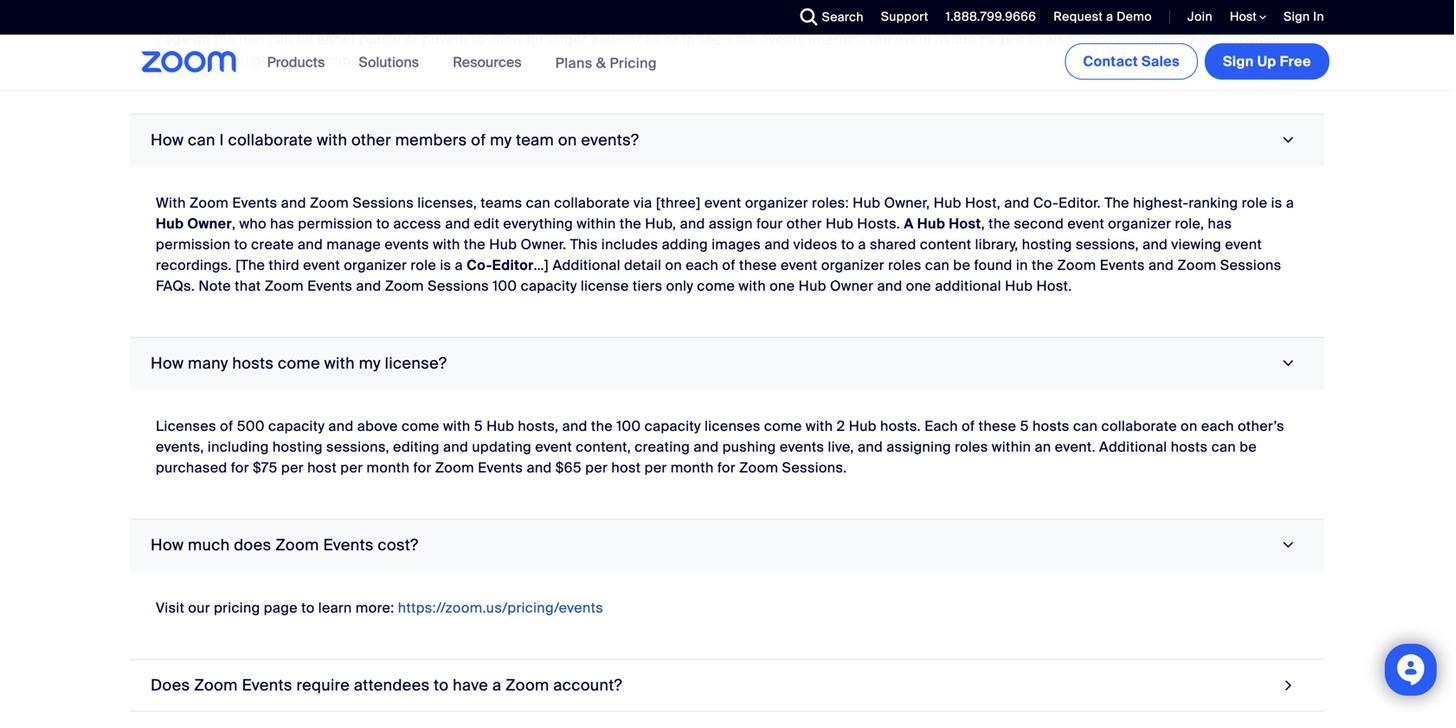 Task type: locate. For each thing, give the bounding box(es) containing it.
host
[[1230, 9, 1259, 25], [949, 215, 981, 233]]

zoom up host.
[[1057, 256, 1096, 274]]

zoom logo image
[[142, 51, 237, 73]]

come inside dropdown button
[[278, 353, 320, 373]]

and
[[281, 194, 306, 212], [1004, 194, 1030, 212], [445, 215, 470, 233], [680, 215, 705, 233], [298, 235, 323, 254], [765, 235, 790, 254], [1143, 235, 1168, 254], [1149, 256, 1174, 274], [356, 277, 381, 295], [877, 277, 902, 295], [328, 417, 354, 435], [562, 417, 587, 435], [443, 438, 468, 456], [694, 438, 719, 456], [858, 438, 883, 456], [527, 459, 552, 477]]

product information navigation
[[254, 35, 670, 91]]

sessions up access in the left top of the page
[[353, 194, 414, 212]]

1 horizontal spatial 5
[[1020, 417, 1029, 435]]

a down "hosts."
[[858, 235, 866, 254]]

capacity right 500
[[268, 417, 325, 435]]

1 horizontal spatial ,
[[981, 215, 985, 233]]

collaborate inside licenses of 500 capacity and above come with 5 hub hosts, and the 100 capacity licenses come with 2 hub hosts. each of these 5 hosts can collaborate on each other's events, including hosting sessions, editing and updating event content, creating and pushing events live, and assigning roles within an event. additional hosts can be purchased for $75 per host per month for zoom events and $65 per host per month for zoom sessions.
[[1101, 417, 1177, 435]]

1 horizontal spatial one
[[906, 277, 931, 295]]

on inside the second purpose of a hub is to act as an event listing page to give the hub's attendees a place to view all of the different events the hub is hosting. the event listing page on the hub can be either public or private to allow for larger audiences or to keep the events internal. the event listing page can also hold recordings the hub owner wants to spotlight for the hub.
[[193, 30, 210, 48]]

,
[[232, 215, 236, 233], [981, 215, 985, 233]]

, the second event organizer role, has permission to create and manage events with the hub owner. this includes adding images and videos to a shared content library, hosting sessions, and viewing event recordings. [the third event organizer role is a
[[156, 215, 1262, 274]]

within left event.
[[992, 438, 1031, 456]]

1 5 from the left
[[474, 417, 483, 435]]

or down as
[[405, 30, 418, 48]]

act
[[389, 9, 410, 28]]

1 horizontal spatial hub
[[1057, 9, 1083, 28]]

a inside dropdown button
[[492, 675, 501, 695]]

owner down videos
[[830, 277, 874, 295]]

, left who
[[232, 215, 236, 233]]

sign for sign in
[[1284, 9, 1310, 25]]

does
[[234, 535, 271, 555]]

additional
[[553, 256, 620, 274], [1099, 438, 1167, 456]]

to inside dropdown button
[[434, 675, 449, 695]]

0 vertical spatial role
[[1242, 194, 1267, 212]]

right image inside does zoom events require attendees to have a zoom account? dropdown button
[[1281, 674, 1297, 697]]

1 vertical spatial role
[[411, 256, 436, 274]]

2 has from the left
[[1208, 215, 1232, 233]]

these inside …] additional detail on each of these event organizer roles can be found in the zoom events and zoom sessions faqs. note that zoom events and zoom sessions 100 capacity license tiers only come with one hub owner and one additional hub host.
[[739, 256, 777, 274]]

private
[[422, 30, 468, 48]]

can inside dropdown button
[[188, 130, 215, 150]]

0 vertical spatial sessions,
[[1076, 235, 1139, 254]]

1 horizontal spatial has
[[1208, 215, 1232, 233]]

hub
[[326, 9, 354, 28], [853, 194, 880, 212], [934, 194, 961, 212], [156, 215, 184, 233], [826, 215, 853, 233], [917, 215, 945, 233], [489, 235, 517, 254], [799, 277, 826, 295], [1005, 277, 1033, 295], [486, 417, 514, 435], [849, 417, 877, 435]]

2 horizontal spatial hub
[[1212, 30, 1237, 48]]

with zoom events and zoom sessions licenses, teams can collaborate via [three] event organizer roles: hub owner, hub host, and co-editor. the highest-ranking role is a hub owner , who has permission to access and edit everything within the hub, and assign four other hub hosts. a hub host
[[156, 194, 1294, 233]]

1 horizontal spatial co-
[[1033, 194, 1058, 212]]

is up hold
[[1086, 9, 1098, 28]]

1 vertical spatial within
[[992, 438, 1031, 456]]

listing
[[494, 9, 534, 28], [1228, 9, 1268, 28], [936, 30, 976, 48]]

with inside dropdown button
[[317, 130, 347, 150]]

hub inside the second purpose of a hub is to act as an event listing page to give the hub's attendees a place to view all of the different events the hub is hosting. the event listing page on the hub can be either public or private to allow for larger audiences or to keep the events internal. the event listing page can also hold recordings the hub owner wants to spotlight for the hub.
[[326, 9, 354, 28]]

host button
[[1230, 9, 1266, 25]]

0 horizontal spatial these
[[739, 256, 777, 274]]

an right as
[[433, 9, 450, 28]]

month down creating
[[671, 459, 714, 477]]

1 horizontal spatial 100
[[616, 417, 641, 435]]

the right editor.
[[1105, 194, 1129, 212]]

collaborate inside dropdown button
[[228, 130, 313, 150]]

a left place
[[760, 9, 768, 28]]

, down host,
[[981, 215, 985, 233]]

to left access in the left top of the page
[[376, 215, 390, 233]]

listing up owner
[[1228, 9, 1268, 28]]

manage
[[327, 235, 381, 254]]

attendees
[[688, 9, 756, 28], [354, 675, 430, 695]]

1 horizontal spatial these
[[979, 417, 1016, 435]]

shared
[[870, 235, 916, 254]]

to left learn on the bottom
[[301, 599, 315, 617]]

on left other's
[[1181, 417, 1198, 435]]

events
[[984, 9, 1028, 28], [761, 30, 805, 48], [385, 235, 429, 254], [780, 438, 824, 456]]

zoom down access in the left top of the page
[[385, 277, 424, 295]]

0 horizontal spatial 100
[[493, 277, 517, 295]]

detail
[[624, 256, 661, 274]]

for right spotlight
[[278, 51, 296, 69]]

sign in
[[1284, 9, 1324, 25]]

0 horizontal spatial host
[[949, 215, 981, 233]]

hosting up $75
[[273, 438, 323, 456]]

highest-
[[1133, 194, 1189, 212]]

1 horizontal spatial listing
[[936, 30, 976, 48]]

banner containing contact sales
[[121, 35, 1333, 91]]

third
[[269, 256, 300, 274]]

2 vertical spatial collaborate
[[1101, 417, 1177, 435]]

is
[[357, 9, 368, 28], [1086, 9, 1098, 28], [1271, 194, 1282, 212], [440, 256, 451, 274]]

the up content,
[[591, 417, 613, 435]]

co- down edit
[[467, 256, 492, 274]]

and up create
[[281, 194, 306, 212]]

right image for how much does zoom events cost?
[[1277, 537, 1300, 553]]

note
[[199, 277, 231, 295]]

1 horizontal spatial each
[[1201, 417, 1234, 435]]

and down viewing
[[1149, 256, 1174, 274]]

other inside how can i collaborate with other members of my team on events? dropdown button
[[351, 130, 391, 150]]

events up who
[[232, 194, 277, 212]]

these right the each
[[979, 417, 1016, 435]]

1 horizontal spatial collaborate
[[554, 194, 630, 212]]

has
[[270, 215, 294, 233], [1208, 215, 1232, 233]]

2 one from the left
[[906, 277, 931, 295]]

1.888.799.9666 button
[[933, 0, 1041, 35], [946, 9, 1036, 25]]

0 vertical spatial second
[[184, 9, 234, 28]]

account?
[[553, 675, 622, 695]]

role right ranking
[[1242, 194, 1267, 212]]

of down the images
[[722, 256, 736, 274]]

with inside …] additional detail on each of these event organizer roles can be found in the zoom events and zoom sessions faqs. note that zoom events and zoom sessions 100 capacity license tiers only come with one hub owner and one additional hub host.
[[739, 277, 766, 295]]

1 vertical spatial other
[[787, 215, 822, 233]]

roles down the each
[[955, 438, 988, 456]]

plans & pricing link
[[555, 54, 657, 72], [555, 54, 657, 72]]

create
[[251, 235, 294, 254]]

request a demo
[[1054, 9, 1152, 25]]

events inside "with zoom events and zoom sessions licenses, teams can collaborate via [three] event organizer roles: hub owner, hub host, and co-editor. the highest-ranking role is a hub owner , who has permission to access and edit everything within the hub, and assign four other hub hosts. a hub host"
[[232, 194, 277, 212]]

with down access in the left top of the page
[[433, 235, 460, 254]]

to left 'give'
[[575, 9, 589, 28]]

licenses
[[156, 417, 216, 435]]

0 horizontal spatial permission
[[156, 235, 231, 254]]

&
[[596, 54, 606, 72]]

permission up manage
[[298, 215, 373, 233]]

each
[[686, 256, 719, 274], [1201, 417, 1234, 435]]

0 horizontal spatial sign
[[1223, 52, 1254, 71]]

1 how from the top
[[151, 130, 184, 150]]

1 horizontal spatial capacity
[[521, 277, 577, 295]]

per down content,
[[585, 459, 608, 477]]

event inside licenses of 500 capacity and above come with 5 hub hosts, and the 100 capacity licenses come with 2 hub hosts. each of these 5 hosts can collaborate on each other's events, including hosting sessions, editing and updating event content, creating and pushing events live, and assigning roles within an event. additional hosts can be purchased for $75 per host per month for zoom events and $65 per host per month for zoom sessions.
[[535, 438, 572, 456]]

role inside the ", the second event organizer role, has permission to create and manage events with the hub owner. this includes adding images and videos to a shared content library, hosting sessions, and viewing event recordings. [the third event organizer role is a"
[[411, 256, 436, 274]]

sign inside "button"
[[1223, 52, 1254, 71]]

host right $75
[[307, 459, 337, 477]]

permission inside the ", the second event organizer role, has permission to create and manage events with the hub owner. this includes adding images and videos to a shared content library, hosting sessions, and viewing event recordings. [the third event organizer role is a"
[[156, 235, 231, 254]]

0 horizontal spatial my
[[359, 353, 381, 373]]

2 vertical spatial be
[[1240, 438, 1257, 456]]

come inside …] additional detail on each of these event organizer roles can be found in the zoom events and zoom sessions faqs. note that zoom events and zoom sessions 100 capacity license tiers only come with one hub owner and one additional hub host.
[[697, 277, 735, 295]]

sign for sign up free
[[1223, 52, 1254, 71]]

2 horizontal spatial sessions
[[1220, 256, 1281, 274]]

0 vertical spatial 100
[[493, 277, 517, 295]]

who
[[239, 215, 267, 233]]

1 horizontal spatial other
[[787, 215, 822, 233]]

my inside dropdown button
[[490, 130, 512, 150]]

give
[[592, 9, 620, 28]]

0 vertical spatial each
[[686, 256, 719, 274]]

1 horizontal spatial roles
[[955, 438, 988, 456]]

per down above
[[340, 459, 363, 477]]

zoom up manage
[[310, 194, 349, 212]]

1 vertical spatial hosting
[[273, 438, 323, 456]]

100 inside …] additional detail on each of these event organizer roles can be found in the zoom events and zoom sessions faqs. note that zoom events and zoom sessions 100 capacity license tiers only come with one hub owner and one additional hub host.
[[493, 277, 517, 295]]

a right have
[[492, 675, 501, 695]]

spotlight
[[216, 51, 275, 69]]

events inside the ", the second event organizer role, has permission to create and manage events with the hub owner. this includes adding images and videos to a shared content library, hosting sessions, and viewing event recordings. [the third event organizer role is a"
[[385, 235, 429, 254]]

role,
[[1175, 215, 1204, 233]]

other left members
[[351, 130, 391, 150]]

1 vertical spatial these
[[979, 417, 1016, 435]]

with down hub.
[[317, 130, 347, 150]]

license?
[[385, 353, 447, 373]]

how
[[151, 130, 184, 150], [151, 353, 184, 373], [151, 535, 184, 555]]

roles inside …] additional detail on each of these event organizer roles can be found in the zoom events and zoom sessions faqs. note that zoom events and zoom sessions 100 capacity license tiers only come with one hub owner and one additional hub host.
[[888, 256, 921, 274]]

1 vertical spatial be
[[953, 256, 971, 274]]

hub up either
[[326, 9, 354, 28]]

page up wants
[[156, 30, 190, 48]]

2 horizontal spatial be
[[1240, 438, 1257, 456]]

1 horizontal spatial or
[[664, 30, 678, 48]]

hub right "a"
[[917, 215, 945, 233]]

2 vertical spatial hosts
[[1171, 438, 1208, 456]]

right image inside how can i collaborate with other members of my team on events? dropdown button
[[1277, 132, 1300, 148]]

events down updating
[[478, 459, 523, 477]]

the up wants
[[156, 9, 181, 28]]

5 right the each
[[1020, 417, 1029, 435]]

1 vertical spatial sessions,
[[326, 438, 389, 456]]

1 horizontal spatial within
[[992, 438, 1031, 456]]

0 horizontal spatial ,
[[232, 215, 236, 233]]

0 horizontal spatial sessions,
[[326, 438, 389, 456]]

has inside the ", the second event organizer role, has permission to create and manage events with the hub owner. this includes adding images and videos to a shared content library, hosting sessions, and viewing event recordings. [the third event organizer role is a"
[[1208, 215, 1232, 233]]

event inside "with zoom events and zoom sessions licenses, teams can collaborate via [three] event organizer roles: hub owner, hub host, and co-editor. the highest-ranking role is a hub owner , who has permission to access and edit everything within the hub, and assign four other hub hosts. a hub host"
[[704, 194, 741, 212]]

0 horizontal spatial within
[[577, 215, 616, 233]]

up
[[1257, 52, 1276, 71]]

each down adding
[[686, 256, 719, 274]]

on
[[193, 30, 210, 48], [558, 130, 577, 150], [665, 256, 682, 274], [1181, 417, 1198, 435]]

tiers
[[633, 277, 662, 295]]

hub up also
[[1057, 9, 1083, 28]]

hub right 2
[[849, 417, 877, 435]]

1 vertical spatial co-
[[467, 256, 492, 274]]

cost?
[[378, 535, 419, 555]]

listing down different
[[936, 30, 976, 48]]

how left much
[[151, 535, 184, 555]]

0 vertical spatial permission
[[298, 215, 373, 233]]

permission inside "with zoom events and zoom sessions licenses, teams can collaborate via [three] event organizer roles: hub owner, hub host, and co-editor. the highest-ranking role is a hub owner , who has permission to access and edit everything within the hub, and assign four other hub hosts. a hub host"
[[298, 215, 373, 233]]

2 , from the left
[[981, 215, 985, 233]]

0 horizontal spatial additional
[[553, 256, 620, 274]]

with down the images
[[739, 277, 766, 295]]

2 host from the left
[[611, 459, 641, 477]]

faqs.
[[156, 277, 195, 295]]

host inside "with zoom events and zoom sessions licenses, teams can collaborate via [three] event organizer roles: hub owner, hub host, and co-editor. the highest-ranking role is a hub owner , who has permission to access and edit everything within the hub, and assign four other hub hosts. a hub host"
[[949, 215, 981, 233]]

2 per from the left
[[340, 459, 363, 477]]

1 vertical spatial collaborate
[[554, 194, 630, 212]]

1 horizontal spatial sessions
[[428, 277, 489, 295]]

hub up spotlight
[[239, 30, 265, 48]]

1 , from the left
[[232, 215, 236, 233]]

1 horizontal spatial host
[[1230, 9, 1259, 25]]

0 vertical spatial attendees
[[688, 9, 756, 28]]

with
[[156, 194, 186, 212]]

0 horizontal spatial hosts
[[232, 353, 274, 373]]

0 vertical spatial an
[[433, 9, 450, 28]]

0 horizontal spatial collaborate
[[228, 130, 313, 150]]

the right in
[[1032, 256, 1053, 274]]

does zoom events require attendees to have a zoom account?
[[151, 675, 622, 695]]

right image inside how much does zoom events cost? dropdown button
[[1277, 537, 1300, 553]]

sessions.
[[782, 459, 847, 477]]

1 horizontal spatial second
[[1014, 215, 1064, 233]]

events down place
[[761, 30, 805, 48]]

1 vertical spatial my
[[359, 353, 381, 373]]

to
[[372, 9, 385, 28], [575, 9, 589, 28], [812, 9, 825, 28], [471, 30, 485, 48], [682, 30, 695, 48], [199, 51, 212, 69], [376, 215, 390, 233], [234, 235, 248, 254], [841, 235, 854, 254], [301, 599, 315, 617], [434, 675, 449, 695]]

each inside …] additional detail on each of these event organizer roles can be found in the zoom events and zoom sessions faqs. note that zoom events and zoom sessions 100 capacity license tiers only come with one hub owner and one additional hub host.
[[686, 256, 719, 274]]

only
[[666, 277, 693, 295]]

0 horizontal spatial other
[[351, 130, 391, 150]]

other inside "with zoom events and zoom sessions licenses, teams can collaborate via [three] event organizer roles: hub owner, hub host, and co-editor. the highest-ranking role is a hub owner , who has permission to access and edit everything within the hub, and assign four other hub hosts. a hub host"
[[787, 215, 822, 233]]

1 vertical spatial sign
[[1223, 52, 1254, 71]]

1 vertical spatial host
[[949, 215, 981, 233]]

1 horizontal spatial hosting
[[1022, 235, 1072, 254]]

0 vertical spatial other
[[351, 130, 391, 150]]

co-
[[1033, 194, 1058, 212], [467, 256, 492, 274]]

0 horizontal spatial second
[[184, 9, 234, 28]]

a up either
[[314, 9, 322, 28]]

be inside …] additional detail on each of these event organizer roles can be found in the zoom events and zoom sessions faqs. note that zoom events and zoom sessions 100 capacity license tiers only come with one hub owner and one additional hub host.
[[953, 256, 971, 274]]

0 vertical spatial sessions
[[353, 194, 414, 212]]

0 vertical spatial within
[[577, 215, 616, 233]]

1 horizontal spatial role
[[1242, 194, 1267, 212]]

0 horizontal spatial hosting
[[273, 438, 323, 456]]

sessions, inside licenses of 500 capacity and above come with 5 hub hosts, and the 100 capacity licenses come with 2 hub hosts. each of these 5 hosts can collaborate on each other's events, including hosting sessions, editing and updating event content, creating and pushing events live, and assigning roles within an event. additional hosts can be purchased for $75 per host per month for zoom events and $65 per host per month for zoom sessions.
[[326, 438, 389, 456]]

the down the join
[[1186, 30, 1208, 48]]

licenses of 500 capacity and above come with 5 hub hosts, and the 100 capacity licenses come with 2 hub hosts. each of these 5 hosts can collaborate on each other's events, including hosting sessions, editing and updating event content, creating and pushing events live, and assigning roles within an event. additional hosts can be purchased for $75 per host per month for zoom events and $65 per host per month for zoom sessions.
[[156, 417, 1284, 477]]

the up also
[[1032, 9, 1054, 28]]

sign left up
[[1223, 52, 1254, 71]]

0 vertical spatial hosting
[[1022, 235, 1072, 254]]

how can i collaborate with other members of my team on events?
[[151, 130, 639, 150]]

1 vertical spatial owner
[[830, 277, 874, 295]]

licenses,
[[417, 194, 477, 212]]

0 vertical spatial owner
[[187, 215, 232, 233]]

2 vertical spatial how
[[151, 535, 184, 555]]

larger
[[548, 30, 587, 48]]

zoom
[[190, 194, 229, 212], [310, 194, 349, 212], [1057, 256, 1096, 274], [1177, 256, 1216, 274], [265, 277, 304, 295], [385, 277, 424, 295], [435, 459, 474, 477], [739, 459, 778, 477], [275, 535, 319, 555], [194, 675, 238, 695], [505, 675, 549, 695]]

these inside licenses of 500 capacity and above come with 5 hub hosts, and the 100 capacity licenses come with 2 hub hosts. each of these 5 hosts can collaborate on each other's events, including hosting sessions, editing and updating event content, creating and pushing events live, and assigning roles within an event. additional hosts can be purchased for $75 per host per month for zoom events and $65 per host per month for zoom sessions.
[[979, 417, 1016, 435]]

0 vertical spatial co-
[[1033, 194, 1058, 212]]

how inside how much does zoom events cost? dropdown button
[[151, 535, 184, 555]]

editor.
[[1058, 194, 1101, 212]]

1 horizontal spatial sessions,
[[1076, 235, 1139, 254]]

live,
[[828, 438, 854, 456]]

of inside dropdown button
[[471, 130, 486, 150]]

sessions,
[[1076, 235, 1139, 254], [326, 438, 389, 456]]

have
[[453, 675, 488, 695]]

1 vertical spatial how
[[151, 353, 184, 373]]

right image
[[1277, 132, 1300, 148], [1277, 537, 1300, 553], [1281, 674, 1297, 697]]

how inside how can i collaborate with other members of my team on events? dropdown button
[[151, 130, 184, 150]]

0 horizontal spatial has
[[270, 215, 294, 233]]

event up assign
[[704, 194, 741, 212]]

roles down 'shared'
[[888, 256, 921, 274]]

1 horizontal spatial attendees
[[688, 9, 756, 28]]

request a demo link
[[1041, 0, 1156, 35], [1054, 9, 1152, 25]]

0 vertical spatial host
[[1230, 9, 1259, 25]]

1 vertical spatial an
[[1035, 438, 1051, 456]]

and up third
[[298, 235, 323, 254]]

zoom right does on the left bottom of page
[[275, 535, 319, 555]]

can inside …] additional detail on each of these event organizer roles can be found in the zoom events and zoom sessions faqs. note that zoom events and zoom sessions 100 capacity license tiers only come with one hub owner and one additional hub host.
[[925, 256, 950, 274]]

products button
[[267, 35, 333, 90]]

events inside licenses of 500 capacity and above come with 5 hub hosts, and the 100 capacity licenses come with 2 hub hosts. each of these 5 hosts can collaborate on each other's events, including hosting sessions, editing and updating event content, creating and pushing events live, and assigning roles within an event. additional hosts can be purchased for $75 per host per month for zoom events and $65 per host per month for zoom sessions.
[[478, 459, 523, 477]]

1 horizontal spatial month
[[671, 459, 714, 477]]

1 vertical spatial second
[[1014, 215, 1064, 233]]

host down content,
[[611, 459, 641, 477]]

1 has from the left
[[270, 215, 294, 233]]

these down the images
[[739, 256, 777, 274]]

come
[[697, 277, 735, 295], [278, 353, 320, 373], [402, 417, 439, 435], [764, 417, 802, 435]]

additional right event.
[[1099, 438, 1167, 456]]

my inside dropdown button
[[359, 353, 381, 373]]

0 horizontal spatial roles
[[888, 256, 921, 274]]

1 host from the left
[[307, 459, 337, 477]]

does
[[151, 675, 190, 695]]

month down the editing
[[367, 459, 410, 477]]

0 horizontal spatial be
[[296, 30, 314, 48]]

100 down co-editor
[[493, 277, 517, 295]]

1 horizontal spatial sign
[[1284, 9, 1310, 25]]

free
[[1280, 52, 1311, 71]]

the inside …] additional detail on each of these event organizer roles can be found in the zoom events and zoom sessions faqs. note that zoom events and zoom sessions 100 capacity license tiers only come with one hub owner and one additional hub host.
[[1032, 256, 1053, 274]]

0 vertical spatial roles
[[888, 256, 921, 274]]

is right ranking
[[1271, 194, 1282, 212]]

1 vertical spatial roles
[[955, 438, 988, 456]]

banner
[[121, 35, 1333, 91]]

how for how much does zoom events cost?
[[151, 535, 184, 555]]

hub up updating
[[486, 417, 514, 435]]

events left require
[[242, 675, 292, 695]]

role inside "with zoom events and zoom sessions licenses, teams can collaborate via [three] event organizer roles: hub owner, hub host, and co-editor. the highest-ranking role is a hub owner , who has permission to access and edit everything within the hub, and assign four other hub hosts. a hub host"
[[1242, 194, 1267, 212]]

zoom inside how much does zoom events cost? dropdown button
[[275, 535, 319, 555]]

assigning
[[887, 438, 951, 456]]

pricing
[[214, 599, 260, 617]]

0 horizontal spatial role
[[411, 256, 436, 274]]

sessions inside "with zoom events and zoom sessions licenses, teams can collaborate via [three] event organizer roles: hub owner, hub host, and co-editor. the highest-ranking role is a hub owner , who has permission to access and edit everything within the hub, and assign four other hub hosts. a hub host"
[[353, 194, 414, 212]]

one down videos
[[770, 277, 795, 295]]

2 how from the top
[[151, 353, 184, 373]]

event inside …] additional detail on each of these event organizer roles can be found in the zoom events and zoom sessions faqs. note that zoom events and zoom sessions 100 capacity license tiers only come with one hub owner and one additional hub host.
[[781, 256, 818, 274]]

support
[[881, 9, 928, 25]]

0 horizontal spatial hub
[[239, 30, 265, 48]]

attendees inside dropdown button
[[354, 675, 430, 695]]

that
[[235, 277, 261, 295]]

collaborate inside "with zoom events and zoom sessions licenses, teams can collaborate via [three] event organizer roles: hub owner, hub host, and co-editor. the highest-ranking role is a hub owner , who has permission to access and edit everything within the hub, and assign four other hub hosts. a hub host"
[[554, 194, 630, 212]]

0 horizontal spatial 5
[[474, 417, 483, 435]]

within inside "with zoom events and zoom sessions licenses, teams can collaborate via [three] event organizer roles: hub owner, hub host, and co-editor. the highest-ranking role is a hub owner , who has permission to access and edit everything within the hub, and assign four other hub hosts. a hub host"
[[577, 215, 616, 233]]

0 horizontal spatial attendees
[[354, 675, 430, 695]]

1 vertical spatial hosts
[[1033, 417, 1070, 435]]

5
[[474, 417, 483, 435], [1020, 417, 1029, 435]]

pushing
[[722, 438, 776, 456]]

additional
[[935, 277, 1001, 295]]

viewing
[[1171, 235, 1221, 254]]

license
[[581, 277, 629, 295]]

team
[[516, 130, 554, 150]]

and right the editing
[[443, 438, 468, 456]]

0 vertical spatial be
[[296, 30, 314, 48]]

updating
[[472, 438, 532, 456]]

1 vertical spatial 100
[[616, 417, 641, 435]]

$65
[[555, 459, 582, 477]]

or down hub's
[[664, 30, 678, 48]]

0 vertical spatial how
[[151, 130, 184, 150]]

per
[[281, 459, 304, 477], [340, 459, 363, 477], [585, 459, 608, 477], [644, 459, 667, 477]]

2 or from the left
[[664, 30, 678, 48]]

hub inside the ", the second event organizer role, has permission to create and manage events with the hub owner. this includes adding images and videos to a shared content library, hosting sessions, and viewing event recordings. [the third event organizer role is a"
[[489, 235, 517, 254]]

1 vertical spatial right image
[[1277, 537, 1300, 553]]

events
[[232, 194, 277, 212], [1100, 256, 1145, 274], [307, 277, 352, 295], [478, 459, 523, 477], [323, 535, 374, 555], [242, 675, 292, 695]]

sessions, inside the ", the second event organizer role, has permission to create and manage events with the hub owner. this includes adding images and videos to a shared content library, hosting sessions, and viewing event recordings. [the third event organizer role is a"
[[1076, 235, 1139, 254]]

the
[[156, 9, 181, 28], [1159, 9, 1184, 28], [867, 30, 892, 48], [1105, 194, 1129, 212]]

of inside …] additional detail on each of these event organizer roles can be found in the zoom events and zoom sessions faqs. note that zoom events and zoom sessions 100 capacity license tiers only come with one hub owner and one additional hub host.
[[722, 256, 736, 274]]

3 how from the top
[[151, 535, 184, 555]]

how inside how many hosts come with my license? dropdown button
[[151, 353, 184, 373]]

0 vertical spatial hosts
[[232, 353, 274, 373]]

with left license?
[[324, 353, 355, 373]]

how left many
[[151, 353, 184, 373]]

hosting.
[[1101, 9, 1155, 28]]

also
[[1046, 30, 1074, 48]]

0 vertical spatial right image
[[1277, 132, 1300, 148]]

100
[[493, 277, 517, 295], [616, 417, 641, 435]]



Task type: vqa. For each thing, say whether or not it's contained in the screenshot.
host
yes



Task type: describe. For each thing, give the bounding box(es) containing it.
1 month from the left
[[367, 459, 410, 477]]

additional inside licenses of 500 capacity and above come with 5 hub hosts, and the 100 capacity licenses come with 2 hub hosts. each of these 5 hosts can collaborate on each other's events, including hosting sessions, editing and updating event content, creating and pushing events live, and assigning roles within an event. additional hosts can be purchased for $75 per host per month for zoom events and $65 per host per month for zoom sessions.
[[1099, 438, 1167, 456]]

the down edit
[[464, 235, 486, 254]]

…] additional detail on each of these event organizer roles can be found in the zoom events and zoom sessions faqs. note that zoom events and zoom sessions 100 capacity license tiers only come with one hub owner and one additional hub host.
[[156, 256, 1281, 295]]

events,
[[156, 438, 204, 456]]

zoom down viewing
[[1177, 256, 1216, 274]]

2 horizontal spatial hosts
[[1171, 438, 1208, 456]]

0 horizontal spatial listing
[[494, 9, 534, 28]]

support link right all
[[881, 9, 928, 25]]

how can i collaborate with other members of my team on events? button
[[130, 115, 1324, 167]]

organizer down highest-
[[1108, 215, 1171, 233]]

the up spotlight
[[214, 30, 236, 48]]

how for how can i collaborate with other members of my team on events?
[[151, 130, 184, 150]]

owner
[[1240, 30, 1281, 48]]

for down 'including'
[[231, 459, 249, 477]]

1 vertical spatial sessions
[[1220, 256, 1281, 274]]

hosts.
[[857, 215, 900, 233]]

our
[[188, 599, 210, 617]]

, inside the ", the second event organizer role, has permission to create and manage events with the hub owner. this includes adding images and videos to a shared content library, hosting sessions, and viewing event recordings. [the third event organizer role is a"
[[981, 215, 985, 233]]

and left viewing
[[1143, 235, 1168, 254]]

and down licenses
[[694, 438, 719, 456]]

organizer down manage
[[344, 256, 407, 274]]

adding
[[662, 235, 708, 254]]

right image
[[1277, 355, 1300, 371]]

1.888.799.9666 button right support
[[946, 9, 1036, 25]]

hosting inside licenses of 500 capacity and above come with 5 hub hosts, and the 100 capacity licenses come with 2 hub hosts. each of these 5 hosts can collaborate on each other's events, including hosting sessions, editing and updating event content, creating and pushing events live, and assigning roles within an event. additional hosts can be purchased for $75 per host per month for zoom events and $65 per host per month for zoom sessions.
[[273, 438, 323, 456]]

https://zoom.us/pricing/events
[[398, 599, 603, 617]]

with inside dropdown button
[[324, 353, 355, 373]]

the left hub.
[[300, 51, 322, 69]]

co- inside "with zoom events and zoom sessions licenses, teams can collaborate via [three] event organizer roles: hub owner, hub host, and co-editor. the highest-ranking role is a hub owner , who has permission to access and edit everything within the hub, and assign four other hub hosts. a hub host"
[[1033, 194, 1058, 212]]

images
[[712, 235, 761, 254]]

500
[[237, 417, 265, 435]]

organizer inside …] additional detail on each of these event organizer roles can be found in the zoom events and zoom sessions faqs. note that zoom events and zoom sessions 100 capacity license tiers only come with one hub owner and one additional hub host.
[[821, 256, 884, 274]]

for down the editing
[[413, 459, 432, 477]]

is up public
[[357, 9, 368, 28]]

contact sales link
[[1065, 43, 1198, 80]]

and left $65
[[527, 459, 552, 477]]

purchased
[[156, 459, 227, 477]]

host,
[[965, 194, 1001, 212]]

hub's
[[649, 9, 685, 28]]

events down manage
[[307, 277, 352, 295]]

4 per from the left
[[644, 459, 667, 477]]

on inside …] additional detail on each of these event organizer roles can be found in the zoom events and zoom sessions faqs. note that zoom events and zoom sessions 100 capacity license tiers only come with one hub owner and one additional hub host.
[[665, 256, 682, 274]]

found
[[974, 256, 1012, 274]]

with inside the ", the second event organizer role, has permission to create and manage events with the hub owner. this includes adding images and videos to a shared content library, hosting sessions, and viewing event recordings. [the third event organizer role is a"
[[433, 235, 460, 254]]

members
[[395, 130, 467, 150]]

how many hosts come with my license?
[[151, 353, 447, 373]]

page right 'pricing'
[[264, 599, 298, 617]]

a left the demo
[[1106, 9, 1113, 25]]

sales
[[1142, 52, 1180, 71]]

the second purpose of a hub is to act as an event listing page to give the hub's attendees a place to view all of the different events the hub is hosting. the event listing page on the hub can be either public or private to allow for larger audiences or to keep the events internal. the event listing page can also hold recordings the hub owner wants to spotlight for the hub.
[[156, 9, 1281, 69]]

events left cost?
[[323, 535, 374, 555]]

join link left host dropdown button
[[1174, 0, 1217, 35]]

in
[[1016, 256, 1028, 274]]

how much does zoom events cost?
[[151, 535, 419, 555]]

page up larger
[[538, 9, 572, 28]]

allow
[[488, 30, 523, 48]]

hub,
[[645, 215, 676, 233]]

for down pushing
[[717, 459, 736, 477]]

each inside licenses of 500 capacity and above come with 5 hub hosts, and the 100 capacity licenses come with 2 hub hosts. each of these 5 hosts can collaborate on each other's events, including hosting sessions, editing and updating event content, creating and pushing events live, and assigning roles within an event. additional hosts can be purchased for $75 per host per month for zoom events and $65 per host per month for zoom sessions.
[[1201, 417, 1234, 435]]

2 5 from the left
[[1020, 417, 1029, 435]]

support link right view
[[868, 0, 933, 35]]

page down 1.888.799.9666
[[980, 30, 1014, 48]]

to left act in the left top of the page
[[372, 9, 385, 28]]

visit
[[156, 599, 185, 617]]

event down support
[[895, 30, 932, 48]]

hub up "hosts."
[[853, 194, 880, 212]]

includes
[[601, 235, 658, 254]]

to up resources
[[471, 30, 485, 48]]

second inside the second purpose of a hub is to act as an event listing page to give the hub's attendees a place to view all of the different events the hub is hosting. the event listing page on the hub can be either public or private to allow for larger audiences or to keep the events internal. the event listing page can also hold recordings the hub owner wants to spotlight for the hub.
[[184, 9, 234, 28]]

via
[[633, 194, 652, 212]]

sign up free
[[1223, 52, 1311, 71]]

[three]
[[656, 194, 701, 212]]

can inside "with zoom events and zoom sessions licenses, teams can collaborate via [three] event organizer roles: hub owner, hub host, and co-editor. the highest-ranking role is a hub owner , who has permission to access and edit everything within the hub, and assign four other hub hosts. a hub host"
[[526, 194, 551, 212]]

pricing
[[610, 54, 657, 72]]

in
[[1313, 9, 1324, 25]]

0 horizontal spatial capacity
[[268, 417, 325, 435]]

resources button
[[453, 35, 529, 90]]

within inside licenses of 500 capacity and above come with 5 hub hosts, and the 100 capacity licenses come with 2 hub hosts. each of these 5 hosts can collaborate on each other's events, including hosting sessions, editing and updating event content, creating and pushing events live, and assigning roles within an event. additional hosts can be purchased for $75 per host per month for zoom events and $65 per host per month for zoom sessions.
[[992, 438, 1031, 456]]

a inside "with zoom events and zoom sessions licenses, teams can collaborate via [three] event organizer roles: hub owner, hub host, and co-editor. the highest-ranking role is a hub owner , who has permission to access and edit everything within the hub, and assign four other hub hosts. a hub host"
[[1286, 194, 1294, 212]]

editing
[[393, 438, 440, 456]]

2 horizontal spatial capacity
[[645, 417, 701, 435]]

and down licenses,
[[445, 215, 470, 233]]

the up audiences
[[624, 9, 646, 28]]

attendees inside the second purpose of a hub is to act as an event listing page to give the hub's attendees a place to view all of the different events the hub is hosting. the event listing page on the hub can be either public or private to allow for larger audiences or to keep the events internal. the event listing page can also hold recordings the hub owner wants to spotlight for the hub.
[[688, 9, 756, 28]]

1 horizontal spatial hosts
[[1033, 417, 1070, 435]]

2
[[837, 417, 845, 435]]

hosts inside how many hosts come with my license? dropdown button
[[232, 353, 274, 373]]

for right allow
[[526, 30, 544, 48]]

owner inside "with zoom events and zoom sessions licenses, teams can collaborate via [three] event organizer roles: hub owner, hub host, and co-editor. the highest-ranking role is a hub owner , who has permission to access and edit everything within the hub, and assign four other hub hosts. a hub host"
[[187, 215, 232, 233]]

is inside "with zoom events and zoom sessions licenses, teams can collaborate via [three] event organizer roles: hub owner, hub host, and co-editor. the highest-ranking role is a hub owner , who has permission to access and edit everything within the hub, and assign four other hub hosts. a hub host"
[[1271, 194, 1282, 212]]

request
[[1054, 9, 1103, 25]]

this
[[570, 235, 598, 254]]

zoom down pushing
[[739, 459, 778, 477]]

teams
[[481, 194, 522, 212]]

plans & pricing
[[555, 54, 657, 72]]

events down highest-
[[1100, 256, 1145, 274]]

zoom down the editing
[[435, 459, 474, 477]]

an inside licenses of 500 capacity and above come with 5 hub hosts, and the 100 capacity licenses come with 2 hub hosts. each of these 5 hosts can collaborate on each other's events, including hosting sessions, editing and updating event content, creating and pushing events live, and assigning roles within an event. additional hosts can be purchased for $75 per host per month for zoom events and $65 per host per month for zoom sessions.
[[1035, 438, 1051, 456]]

the inside licenses of 500 capacity and above come with 5 hub hosts, and the 100 capacity licenses come with 2 hub hosts. each of these 5 hosts can collaborate on each other's events, including hosting sessions, editing and updating event content, creating and pushing events live, and assigning roles within an event. additional hosts can be purchased for $75 per host per month for zoom events and $65 per host per month for zoom sessions.
[[591, 417, 613, 435]]

capacity inside …] additional detail on each of these event organizer roles can be found in the zoom events and zoom sessions faqs. note that zoom events and zoom sessions 100 capacity license tiers only come with one hub owner and one additional hub host.
[[521, 277, 577, 295]]

1 per from the left
[[281, 459, 304, 477]]

zoom right have
[[505, 675, 549, 695]]

has inside "with zoom events and zoom sessions licenses, teams can collaborate via [three] event organizer roles: hub owner, hub host, and co-editor. the highest-ranking role is a hub owner , who has permission to access and edit everything within the hub, and assign four other hub hosts. a hub host"
[[270, 215, 294, 233]]

owner,
[[884, 194, 930, 212]]

to left view
[[812, 9, 825, 28]]

1 one from the left
[[770, 277, 795, 295]]

to right videos
[[841, 235, 854, 254]]

and up content,
[[562, 417, 587, 435]]

host inside dropdown button
[[1230, 9, 1259, 25]]

search
[[822, 9, 864, 25]]

and down manage
[[356, 277, 381, 295]]

i
[[219, 130, 224, 150]]

how many hosts come with my license? button
[[130, 338, 1324, 390]]

of right purpose
[[297, 9, 310, 28]]

learn
[[318, 599, 352, 617]]

hub down with
[[156, 215, 184, 233]]

videos
[[793, 235, 837, 254]]

with down license?
[[443, 417, 470, 435]]

$75
[[253, 459, 278, 477]]

to up [the
[[234, 235, 248, 254]]

of right all
[[881, 9, 894, 28]]

contact
[[1083, 52, 1138, 71]]

events right different
[[984, 9, 1028, 28]]

how much does zoom events cost? button
[[130, 520, 1324, 572]]

recordings
[[1110, 30, 1182, 48]]

much
[[188, 535, 230, 555]]

purpose
[[238, 9, 293, 28]]

the right all
[[898, 9, 920, 28]]

event.
[[1055, 438, 1096, 456]]

2 horizontal spatial listing
[[1228, 9, 1268, 28]]

100 inside licenses of 500 capacity and above come with 5 hub hosts, and the 100 capacity licenses come with 2 hub hosts. each of these 5 hosts can collaborate on each other's events, including hosting sessions, editing and updating event content, creating and pushing events live, and assigning roles within an event. additional hosts can be purchased for $75 per host per month for zoom events and $65 per host per month for zoom sessions.
[[616, 417, 641, 435]]

meetings navigation
[[1061, 35, 1333, 83]]

be inside the second purpose of a hub is to act as an event listing page to give the hub's attendees a place to view all of the different events the hub is hosting. the event listing page on the hub can be either public or private to allow for larger audiences or to keep the events internal. the event listing page can also hold recordings the hub owner wants to spotlight for the hub.
[[296, 30, 314, 48]]

event right third
[[303, 256, 340, 274]]

creating
[[635, 438, 690, 456]]

2 month from the left
[[671, 459, 714, 477]]

and down 'shared'
[[877, 277, 902, 295]]

hub down videos
[[799, 277, 826, 295]]

a left co-editor
[[455, 256, 463, 274]]

, inside "with zoom events and zoom sessions licenses, teams can collaborate via [three] event organizer roles: hub owner, hub host, and co-editor. the highest-ranking role is a hub owner , who has permission to access and edit everything within the hub, and assign four other hub hosts. a hub host"
[[232, 215, 236, 233]]

hub left host,
[[934, 194, 961, 212]]

of up 'including'
[[220, 417, 233, 435]]

require
[[296, 675, 350, 695]]

to right wants
[[199, 51, 212, 69]]

wants
[[156, 51, 195, 69]]

hub down in
[[1005, 277, 1033, 295]]

place
[[771, 9, 808, 28]]

[the
[[235, 256, 265, 274]]

to left keep
[[682, 30, 695, 48]]

event up private
[[453, 9, 490, 28]]

with left 2
[[806, 417, 833, 435]]

solutions
[[359, 53, 419, 71]]

editor
[[492, 256, 534, 274]]

owner inside …] additional detail on each of these event organizer roles can be found in the zoom events and zoom sessions faqs. note that zoom events and zoom sessions 100 capacity license tiers only come with one hub owner and one additional hub host.
[[830, 277, 874, 295]]

additional inside …] additional detail on each of these event organizer roles can be found in the zoom events and zoom sessions faqs. note that zoom events and zoom sessions 100 capacity license tiers only come with one hub owner and one additional hub host.
[[553, 256, 620, 274]]

hosts,
[[518, 417, 559, 435]]

events?
[[581, 130, 639, 150]]

access
[[393, 215, 441, 233]]

each
[[925, 417, 958, 435]]

of right the each
[[962, 417, 975, 435]]

second inside the ", the second event organizer role, has permission to create and manage events with the hub owner. this includes adding images and videos to a shared content library, hosting sessions, and viewing event recordings. [the third event organizer role is a"
[[1014, 215, 1064, 233]]

hold
[[1077, 30, 1106, 48]]

https://zoom.us/pricing/events link
[[398, 599, 603, 617]]

edit
[[474, 215, 500, 233]]

events inside licenses of 500 capacity and above come with 5 hub hosts, and the 100 capacity licenses come with 2 hub hosts. each of these 5 hosts can collaborate on each other's events, including hosting sessions, editing and updating event content, creating and pushing events live, and assigning roles within an event. additional hosts can be purchased for $75 per host per month for zoom events and $65 per host per month for zoom sessions.
[[780, 438, 824, 456]]

be inside licenses of 500 capacity and above come with 5 hub hosts, and the 100 capacity licenses come with 2 hub hosts. each of these 5 hosts can collaborate on each other's events, including hosting sessions, editing and updating event content, creating and pushing events live, and assigning roles within an event. additional hosts can be purchased for $75 per host per month for zoom events and $65 per host per month for zoom sessions.
[[1240, 438, 1257, 456]]

roles inside licenses of 500 capacity and above come with 5 hub hosts, and the 100 capacity licenses come with 2 hub hosts. each of these 5 hosts can collaborate on each other's events, including hosting sessions, editing and updating event content, creating and pushing events live, and assigning roles within an event. additional hosts can be purchased for $75 per host per month for zoom events and $65 per host per month for zoom sessions.
[[955, 438, 988, 456]]

the inside "with zoom events and zoom sessions licenses, teams can collaborate via [three] event organizer roles: hub owner, hub host, and co-editor. the highest-ranking role is a hub owner , who has permission to access and edit everything within the hub, and assign four other hub hosts. a hub host"
[[620, 215, 641, 233]]

and right live,
[[858, 438, 883, 456]]

recordings.
[[156, 256, 232, 274]]

the up library,
[[989, 215, 1010, 233]]

0 horizontal spatial co-
[[467, 256, 492, 274]]

assign
[[709, 215, 753, 233]]

…]
[[534, 256, 549, 274]]

everything
[[503, 215, 573, 233]]

ranking
[[1189, 194, 1238, 212]]

the left the join
[[1159, 9, 1184, 28]]

an inside the second purpose of a hub is to act as an event listing page to give the hub's attendees a place to view all of the different events the hub is hosting. the event listing page on the hub can be either public or private to allow for larger audiences or to keep the events internal. the event listing page can also hold recordings the hub owner wants to spotlight for the hub.
[[433, 9, 450, 28]]

either
[[317, 30, 356, 48]]

and up adding
[[680, 215, 705, 233]]

event right viewing
[[1225, 235, 1262, 254]]

demo
[[1117, 9, 1152, 25]]

solutions button
[[359, 35, 427, 90]]

on inside dropdown button
[[558, 130, 577, 150]]

3 per from the left
[[585, 459, 608, 477]]

event down editor.
[[1068, 215, 1104, 233]]

right image for how can i collaborate with other members of my team on events?
[[1277, 132, 1300, 148]]

join link up meetings navigation
[[1187, 9, 1213, 25]]

the inside "with zoom events and zoom sessions licenses, teams can collaborate via [three] event organizer roles: hub owner, hub host, and co-editor. the highest-ranking role is a hub owner , who has permission to access and edit everything within the hub, and assign four other hub hosts. a hub host"
[[1105, 194, 1129, 212]]

event up meetings navigation
[[1187, 9, 1224, 28]]

the right keep
[[735, 30, 757, 48]]

1 or from the left
[[405, 30, 418, 48]]

and left above
[[328, 417, 354, 435]]

is inside the ", the second event organizer role, has permission to create and manage events with the hub owner. this includes adding images and videos to a shared content library, hosting sessions, and viewing event recordings. [the third event organizer role is a"
[[440, 256, 451, 274]]

zoom right with
[[190, 194, 229, 212]]

1.888.799.9666 button left also
[[933, 0, 1041, 35]]

zoom down third
[[265, 277, 304, 295]]

audiences
[[591, 30, 661, 48]]

1.888.799.9666
[[946, 9, 1036, 25]]

co-editor
[[467, 256, 534, 274]]

organizer inside "with zoom events and zoom sessions licenses, teams can collaborate via [three] event organizer roles: hub owner, hub host, and co-editor. the highest-ranking role is a hub owner , who has permission to access and edit everything within the hub, and assign four other hub hosts. a hub host"
[[745, 194, 808, 212]]

plans
[[555, 54, 592, 72]]

the down all
[[867, 30, 892, 48]]

visit our pricing page to learn more: https://zoom.us/pricing/events
[[156, 599, 603, 617]]

hub down roles:
[[826, 215, 853, 233]]

public
[[360, 30, 401, 48]]

to inside "with zoom events and zoom sessions licenses, teams can collaborate via [three] event organizer roles: hub owner, hub host, and co-editor. the highest-ranking role is a hub owner , who has permission to access and edit everything within the hub, and assign four other hub hosts. a hub host"
[[376, 215, 390, 233]]

on inside licenses of 500 capacity and above come with 5 hub hosts, and the 100 capacity licenses come with 2 hub hosts. each of these 5 hosts can collaborate on each other's events, including hosting sessions, editing and updating event content, creating and pushing events live, and assigning roles within an event. additional hosts can be purchased for $75 per host per month for zoom events and $65 per host per month for zoom sessions.
[[1181, 417, 1198, 435]]

zoom right does
[[194, 675, 238, 695]]

hosting inside the ", the second event organizer role, has permission to create and manage events with the hub owner. this includes adding images and videos to a shared content library, hosting sessions, and viewing event recordings. [the third event organizer role is a"
[[1022, 235, 1072, 254]]

and down 'four'
[[765, 235, 790, 254]]

sign up free button
[[1205, 43, 1329, 80]]

how for how many hosts come with my license?
[[151, 353, 184, 373]]

library,
[[975, 235, 1018, 254]]

and right host,
[[1004, 194, 1030, 212]]



